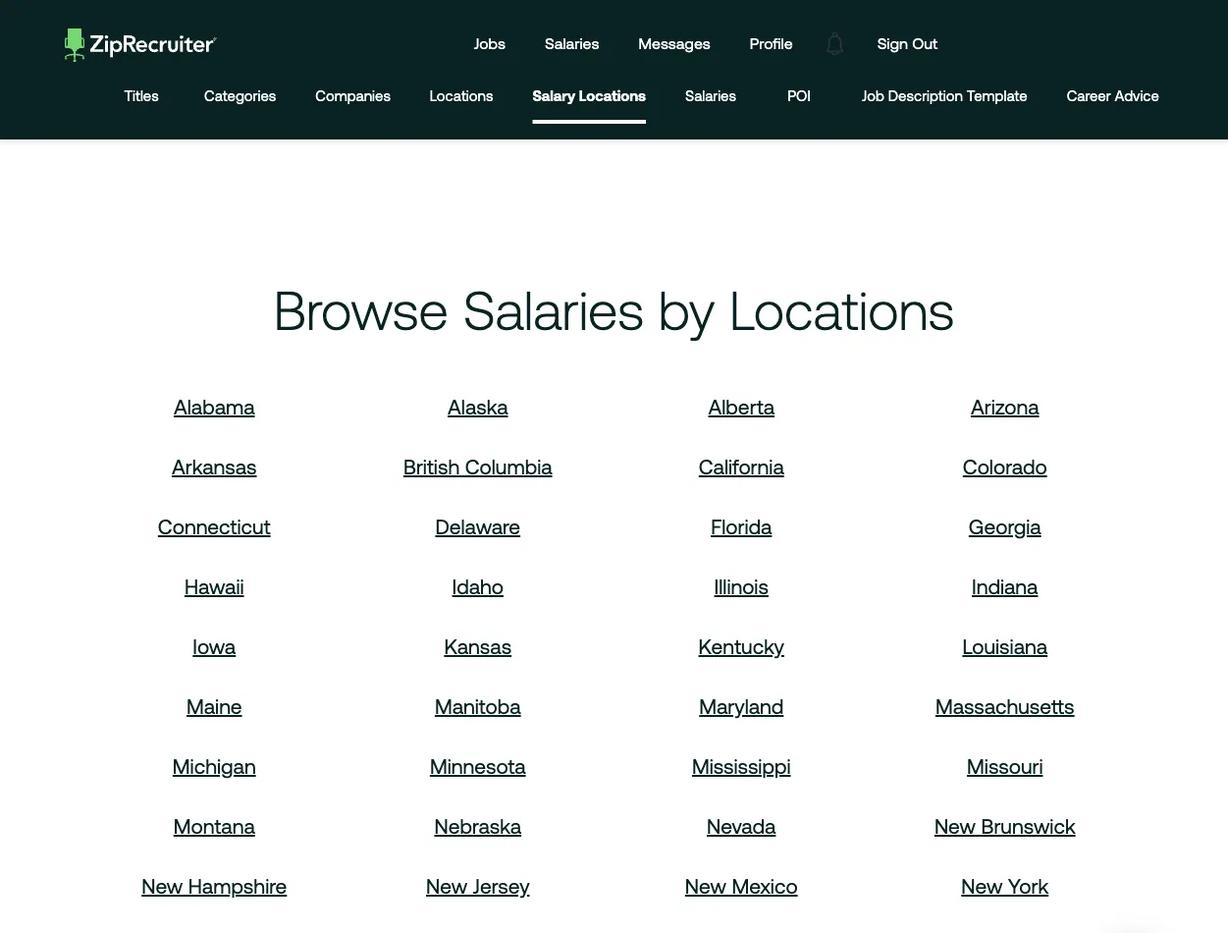 Task type: locate. For each thing, give the bounding box(es) containing it.
illinois link
[[715, 574, 769, 598]]

poi
[[788, 87, 811, 104]]

nevada
[[707, 814, 776, 838]]

maryland
[[700, 694, 784, 718]]

alabama
[[174, 395, 255, 418]]

career advice link
[[1067, 72, 1160, 124]]

louisiana link
[[963, 634, 1048, 658]]

salaries inside tabs element
[[686, 87, 737, 104]]

connecticut link
[[158, 515, 271, 538]]

missouri link
[[968, 754, 1044, 778]]

kentucky link
[[699, 634, 785, 658]]

colorado
[[963, 455, 1048, 478]]

new hampshire link
[[142, 874, 287, 898]]

locations
[[430, 87, 493, 104], [579, 87, 646, 104], [730, 279, 955, 341]]

kansas
[[444, 634, 512, 658]]

salary locations
[[533, 87, 646, 104]]

new mexico link
[[685, 874, 798, 898]]

notifications image
[[813, 21, 858, 66]]

new for new hampshire
[[142, 874, 183, 898]]

salaries link
[[530, 16, 614, 72], [686, 72, 737, 124]]

montana link
[[174, 814, 255, 838]]

idaho
[[452, 574, 504, 598]]

browse salaries by locations
[[274, 279, 955, 341]]

new jersey link
[[426, 874, 530, 898]]

categories
[[204, 87, 276, 104]]

michigan link
[[173, 754, 256, 778]]

british columbia link
[[404, 455, 553, 478]]

california link
[[699, 455, 785, 478]]

profile
[[750, 34, 793, 53]]

salaries link up salary locations on the top of page
[[530, 16, 614, 72]]

york
[[1009, 874, 1049, 898]]

hawaii
[[185, 574, 244, 598]]

maine
[[187, 694, 242, 718]]

advice
[[1115, 87, 1160, 104]]

columbia
[[465, 455, 553, 478]]

nebraska
[[435, 814, 522, 838]]

british columbia
[[404, 455, 553, 478]]

new for new york
[[962, 874, 1003, 898]]

companies
[[316, 87, 391, 104]]

new left mexico
[[685, 874, 727, 898]]

manitoba link
[[435, 694, 521, 718]]

massachusetts
[[936, 694, 1075, 718]]

michigan
[[173, 754, 256, 778]]

tabs element
[[118, 72, 1180, 124]]

alaska link
[[448, 395, 508, 418]]

0 horizontal spatial salaries link
[[530, 16, 614, 72]]

florida link
[[711, 515, 772, 538]]

2 vertical spatial salaries
[[463, 279, 644, 341]]

new york
[[962, 874, 1049, 898]]

new left brunswick
[[935, 814, 976, 838]]

companies link
[[316, 72, 391, 124]]

new left york
[[962, 874, 1003, 898]]

new for new jersey
[[426, 874, 468, 898]]

salaries link down "messages"
[[686, 72, 737, 124]]

minnesota link
[[430, 754, 526, 778]]

jobs
[[474, 34, 506, 53]]

career
[[1067, 87, 1112, 104]]

salary locations link
[[533, 72, 646, 120]]

jersey
[[473, 874, 530, 898]]

manitoba
[[435, 694, 521, 718]]

new left hampshire
[[142, 874, 183, 898]]

job
[[862, 87, 885, 104]]

jobs link
[[459, 16, 521, 72]]

1 vertical spatial salaries
[[686, 87, 737, 104]]

new left jersey
[[426, 874, 468, 898]]

sign
[[878, 34, 909, 53]]

profile link
[[736, 16, 808, 72]]

brunswick
[[982, 814, 1076, 838]]

connecticut
[[158, 515, 271, 538]]

0 vertical spatial salaries
[[545, 34, 600, 53]]

delaware
[[436, 515, 521, 538]]

new york link
[[962, 874, 1049, 898]]



Task type: vqa. For each thing, say whether or not it's contained in the screenshot.
Nevada
yes



Task type: describe. For each thing, give the bounding box(es) containing it.
arizona link
[[971, 395, 1040, 418]]

messages
[[639, 34, 711, 53]]

career advice
[[1067, 87, 1160, 104]]

salaries inside the 'main' element
[[545, 34, 600, 53]]

job description template
[[862, 87, 1028, 104]]

sign out
[[878, 34, 938, 53]]

minnesota
[[430, 754, 526, 778]]

titles link
[[118, 72, 165, 124]]

indiana
[[972, 574, 1039, 598]]

by
[[659, 279, 715, 341]]

georgia
[[969, 515, 1042, 538]]

poi link
[[776, 72, 823, 124]]

arkansas link
[[172, 455, 257, 478]]

iowa link
[[193, 634, 236, 658]]

new hampshire
[[142, 874, 287, 898]]

hawaii link
[[185, 574, 244, 598]]

main element
[[49, 16, 1180, 72]]

1 horizontal spatial salaries link
[[686, 72, 737, 124]]

new for new brunswick
[[935, 814, 976, 838]]

new brunswick
[[935, 814, 1076, 838]]

alberta
[[709, 395, 775, 418]]

out
[[913, 34, 938, 53]]

louisiana
[[963, 634, 1048, 658]]

nevada link
[[707, 814, 776, 838]]

massachusetts link
[[936, 694, 1075, 718]]

new brunswick link
[[935, 814, 1076, 838]]

titles
[[124, 87, 159, 104]]

georgia link
[[969, 515, 1042, 538]]

salary
[[533, 87, 576, 104]]

messages link
[[624, 16, 726, 72]]

kansas link
[[444, 634, 512, 658]]

alaska
[[448, 395, 508, 418]]

montana
[[174, 814, 255, 838]]

new for new mexico
[[685, 874, 727, 898]]

1 horizontal spatial locations
[[579, 87, 646, 104]]

missouri
[[968, 754, 1044, 778]]

categories link
[[204, 72, 276, 124]]

maine link
[[187, 694, 242, 718]]

delaware link
[[436, 515, 521, 538]]

new jersey
[[426, 874, 530, 898]]

job description template link
[[862, 72, 1028, 124]]

ziprecruiter image
[[65, 28, 217, 62]]

mississippi
[[692, 754, 791, 778]]

colorado link
[[963, 455, 1048, 478]]

indiana link
[[972, 574, 1039, 598]]

0 horizontal spatial locations
[[430, 87, 493, 104]]

british
[[404, 455, 460, 478]]

nebraska link
[[435, 814, 522, 838]]

alberta link
[[709, 395, 775, 418]]

new mexico
[[685, 874, 798, 898]]

arizona
[[971, 395, 1040, 418]]

sign out link
[[863, 16, 953, 72]]

browse
[[274, 279, 449, 341]]

florida
[[711, 515, 772, 538]]

description
[[889, 87, 963, 104]]

kentucky
[[699, 634, 785, 658]]

locations link
[[430, 72, 493, 124]]

maryland link
[[700, 694, 784, 718]]

arkansas
[[172, 455, 257, 478]]

california
[[699, 455, 785, 478]]

illinois
[[715, 574, 769, 598]]

iowa
[[193, 634, 236, 658]]

idaho link
[[452, 574, 504, 598]]

hampshire
[[188, 874, 287, 898]]

2 horizontal spatial locations
[[730, 279, 955, 341]]

mississippi link
[[692, 754, 791, 778]]

alabama link
[[174, 395, 255, 418]]

template
[[967, 87, 1028, 104]]

mexico
[[732, 874, 798, 898]]



